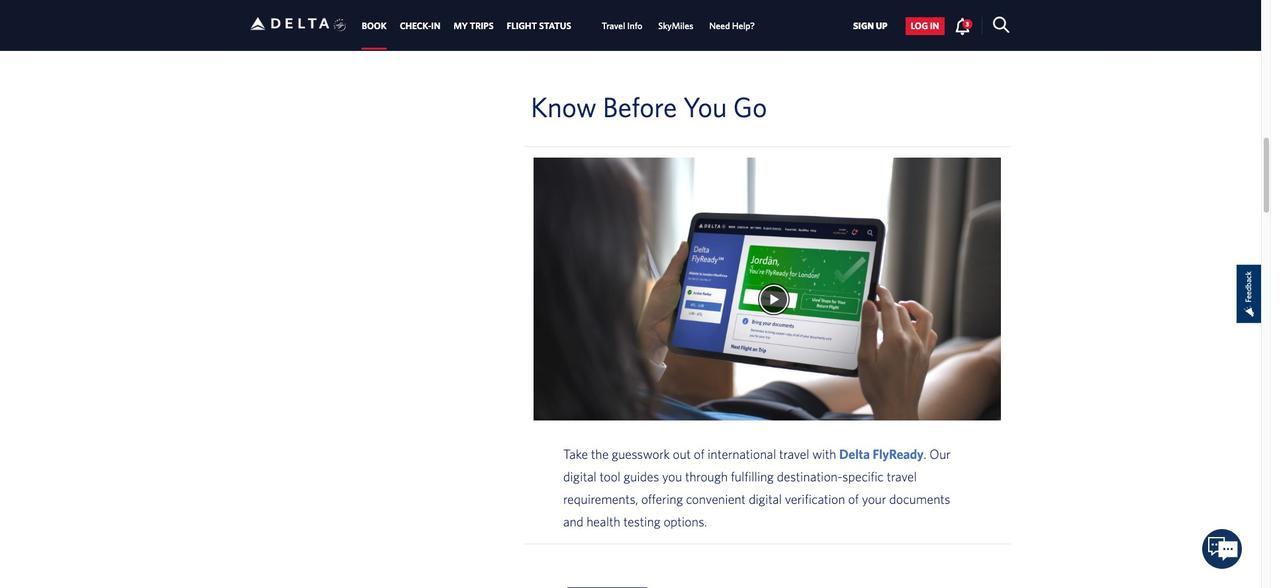 Task type: describe. For each thing, give the bounding box(es) containing it.
the
[[591, 446, 609, 462]]

take
[[564, 446, 588, 462]]

offering
[[642, 492, 683, 507]]

destination-
[[777, 469, 843, 484]]

of inside . our digital tool guides you through fulfilling destination-specific travel requirements, offering convenient digital verification of your documents and health testing options.
[[849, 492, 859, 507]]

with
[[813, 446, 837, 462]]

info
[[628, 21, 643, 31]]

and
[[564, 514, 584, 529]]

my trips
[[454, 21, 494, 31]]

flight status link
[[507, 14, 572, 38]]

. our digital tool guides you through fulfilling destination-specific travel requirements, offering convenient digital verification of your documents and health testing options.
[[564, 446, 951, 529]]

specific
[[843, 469, 884, 484]]

international
[[708, 446, 777, 462]]

need help?
[[710, 21, 755, 31]]

3
[[966, 20, 970, 28]]

up
[[876, 21, 888, 31]]

my
[[454, 21, 468, 31]]

convenient
[[686, 492, 746, 507]]

trips
[[470, 21, 494, 31]]

delta
[[840, 446, 870, 462]]

flight status
[[507, 21, 572, 31]]

log in
[[911, 21, 940, 31]]

testing
[[624, 514, 661, 529]]

log
[[911, 21, 928, 31]]

sign
[[854, 21, 874, 31]]

through
[[686, 469, 728, 484]]

help?
[[732, 21, 755, 31]]

travel info link
[[602, 14, 643, 38]]

sign up link
[[848, 17, 893, 35]]

flyready
[[873, 446, 924, 462]]

tool
[[600, 469, 621, 484]]

skymiles
[[659, 21, 694, 31]]

know
[[531, 91, 597, 122]]

need help? link
[[710, 14, 755, 38]]



Task type: vqa. For each thing, say whether or not it's contained in the screenshot.
MY TRIPS link
yes



Task type: locate. For each thing, give the bounding box(es) containing it.
in
[[431, 21, 441, 31]]

travel inside . our digital tool guides you through fulfilling destination-specific travel requirements, offering convenient digital verification of your documents and health testing options.
[[887, 469, 917, 484]]

out
[[673, 446, 691, 462]]

check-in
[[400, 21, 441, 31]]

message us image
[[1203, 530, 1243, 569]]

0 vertical spatial travel
[[780, 446, 810, 462]]

delta flyready link
[[840, 446, 924, 462]]

sign up
[[854, 21, 888, 31]]

travel
[[780, 446, 810, 462], [887, 469, 917, 484]]

guides
[[624, 469, 660, 484]]

fulfilling
[[731, 469, 774, 484]]

skyteam image
[[334, 5, 346, 46]]

tab list
[[355, 0, 763, 50]]

your
[[862, 492, 887, 507]]

requirements,
[[564, 492, 639, 507]]

0 vertical spatial of
[[694, 446, 705, 462]]

guesswork
[[612, 446, 670, 462]]

documents
[[890, 492, 951, 507]]

log in button
[[906, 17, 945, 35]]

0 horizontal spatial digital
[[564, 469, 597, 484]]

verification
[[785, 492, 846, 507]]

1 horizontal spatial of
[[849, 492, 859, 507]]

you
[[684, 91, 727, 122]]

1 horizontal spatial travel
[[887, 469, 917, 484]]

1 vertical spatial travel
[[887, 469, 917, 484]]

travel up destination-
[[780, 446, 810, 462]]

digital down fulfilling
[[749, 492, 782, 507]]

digital
[[564, 469, 597, 484], [749, 492, 782, 507]]

delta air lines image
[[250, 3, 330, 44]]

before
[[603, 91, 677, 122]]

of left the your
[[849, 492, 859, 507]]

take the guesswork out of international travel with delta flyready
[[564, 446, 924, 462]]

you
[[663, 469, 682, 484]]

health
[[587, 514, 621, 529]]

go
[[734, 91, 767, 122]]

status
[[539, 21, 572, 31]]

digital down take
[[564, 469, 597, 484]]

of
[[694, 446, 705, 462], [849, 492, 859, 507]]

0 horizontal spatial travel
[[780, 446, 810, 462]]

check-in link
[[400, 14, 441, 38]]

check-
[[400, 21, 431, 31]]

travel down flyready
[[887, 469, 917, 484]]

travel info
[[602, 21, 643, 31]]

0 horizontal spatial of
[[694, 446, 705, 462]]

need
[[710, 21, 730, 31]]

of right out
[[694, 446, 705, 462]]

3 link
[[955, 17, 973, 34]]

in
[[930, 21, 940, 31]]

1 horizontal spatial digital
[[749, 492, 782, 507]]

know before you go
[[531, 91, 767, 122]]

book
[[362, 21, 387, 31]]

skymiles link
[[659, 14, 694, 38]]

1 vertical spatial digital
[[749, 492, 782, 507]]

flight
[[507, 21, 537, 31]]

my trips link
[[454, 14, 494, 38]]

. our
[[924, 446, 951, 462]]

book link
[[362, 14, 387, 38]]

options.
[[664, 514, 707, 529]]

tab list containing book
[[355, 0, 763, 50]]

1 vertical spatial of
[[849, 492, 859, 507]]

0 vertical spatial digital
[[564, 469, 597, 484]]

travel
[[602, 21, 626, 31]]



